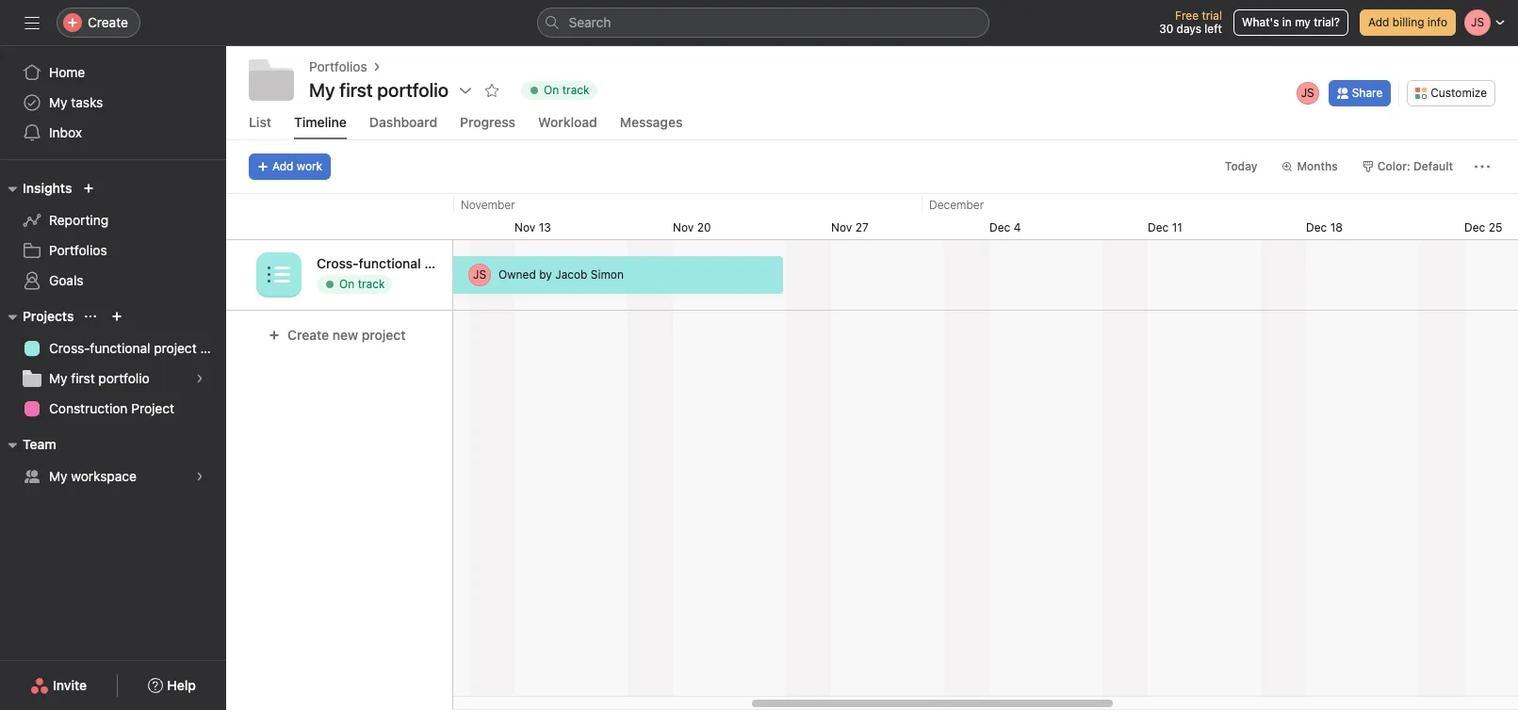 Task type: locate. For each thing, give the bounding box(es) containing it.
my down the team on the left bottom of page
[[49, 468, 67, 484]]

create button
[[57, 8, 140, 38]]

my for my workspace
[[49, 468, 67, 484]]

project
[[131, 401, 174, 417]]

3 dec from the left
[[1306, 221, 1327, 235]]

october oct 30
[[192, 198, 235, 235]]

30 for free trial 30 days left
[[1160, 22, 1174, 36]]

1 horizontal spatial track
[[562, 83, 590, 97]]

create for create new project
[[287, 327, 329, 343]]

1 horizontal spatial on
[[544, 83, 559, 97]]

my up timeline
[[309, 79, 335, 101]]

nov left "27"
[[831, 221, 852, 235]]

13
[[539, 221, 551, 235]]

js left the owned
[[473, 268, 486, 282]]

dec left the 11
[[1148, 221, 1169, 235]]

4 dec from the left
[[1465, 221, 1486, 235]]

add inside 'button'
[[272, 159, 294, 173]]

0 vertical spatial create
[[88, 14, 128, 30]]

messages link
[[620, 114, 683, 140]]

create inside create popup button
[[88, 14, 128, 30]]

0 vertical spatial functional
[[359, 255, 421, 271]]

add billing info button
[[1360, 9, 1456, 36]]

1 horizontal spatial plan
[[472, 255, 499, 271]]

invite
[[53, 678, 87, 694]]

add left work
[[272, 159, 294, 173]]

0 horizontal spatial 30
[[220, 221, 235, 235]]

progress
[[460, 114, 516, 130]]

30 left days
[[1160, 22, 1174, 36]]

1 horizontal spatial nov
[[673, 221, 694, 235]]

my first portfolio
[[49, 370, 150, 386]]

plan up the 'see details, my first portfolio' image
[[200, 340, 226, 356]]

1 horizontal spatial create
[[287, 327, 329, 343]]

portfolios up my first portfolio
[[309, 58, 367, 74]]

nov for nov 20
[[673, 221, 694, 235]]

1 horizontal spatial 30
[[1160, 22, 1174, 36]]

18
[[1331, 221, 1343, 235]]

days
[[1177, 22, 1202, 36]]

0 vertical spatial cross-functional project plan
[[317, 255, 499, 271]]

my inside teams element
[[49, 468, 67, 484]]

help
[[167, 678, 196, 694]]

jacob
[[555, 268, 588, 282]]

what's in my trial?
[[1242, 15, 1340, 29]]

list link
[[249, 114, 271, 140]]

portfolios link up my first portfolio
[[309, 57, 367, 77]]

0 horizontal spatial create
[[88, 14, 128, 30]]

0 horizontal spatial portfolios
[[49, 242, 107, 258]]

2 horizontal spatial nov
[[831, 221, 852, 235]]

1 horizontal spatial js
[[1301, 85, 1315, 99]]

project
[[424, 255, 469, 271], [362, 327, 406, 343], [154, 340, 197, 356]]

0 horizontal spatial plan
[[200, 340, 226, 356]]

cross-
[[317, 255, 359, 271], [49, 340, 90, 356]]

on up workload
[[544, 83, 559, 97]]

js left share button
[[1301, 85, 1315, 99]]

1 vertical spatial cross-functional project plan
[[49, 340, 226, 356]]

1 vertical spatial track
[[358, 277, 385, 291]]

add for add work
[[272, 159, 294, 173]]

tasks
[[71, 94, 103, 110]]

plan left the owned
[[472, 255, 499, 271]]

cross-functional project plan up create new project
[[317, 255, 499, 271]]

1 vertical spatial portfolios
[[49, 242, 107, 258]]

cross- inside projects element
[[49, 340, 90, 356]]

0 vertical spatial js
[[1301, 85, 1315, 99]]

1 vertical spatial create
[[287, 327, 329, 343]]

project inside button
[[362, 327, 406, 343]]

plan
[[472, 255, 499, 271], [200, 340, 226, 356]]

insights button
[[0, 177, 72, 200]]

portfolios link
[[309, 57, 367, 77], [11, 236, 215, 266]]

new project or portfolio image
[[112, 311, 123, 322]]

nov
[[515, 221, 536, 235], [673, 221, 694, 235], [831, 221, 852, 235]]

0 horizontal spatial functional
[[90, 340, 150, 356]]

my left tasks
[[49, 94, 67, 110]]

portfolios link down reporting
[[11, 236, 215, 266]]

1 vertical spatial cross-
[[49, 340, 90, 356]]

functional up the portfolio
[[90, 340, 150, 356]]

1 vertical spatial 30
[[220, 221, 235, 235]]

on track
[[544, 83, 590, 97], [339, 277, 385, 291]]

track inside 'popup button'
[[562, 83, 590, 97]]

my for my tasks
[[49, 94, 67, 110]]

my tasks link
[[11, 88, 215, 118]]

new
[[333, 327, 358, 343]]

functional inside projects element
[[90, 340, 150, 356]]

on
[[544, 83, 559, 97], [339, 277, 355, 291]]

1 vertical spatial plan
[[200, 340, 226, 356]]

my workspace link
[[11, 462, 215, 492]]

1 horizontal spatial on track
[[544, 83, 590, 97]]

on track up workload
[[544, 83, 590, 97]]

project for create new project button
[[362, 327, 406, 343]]

create
[[88, 14, 128, 30], [287, 327, 329, 343]]

cross- right the list image
[[317, 255, 359, 271]]

create up "home" "link"
[[88, 14, 128, 30]]

my left first
[[49, 370, 67, 386]]

portfolios down reporting
[[49, 242, 107, 258]]

0 horizontal spatial js
[[473, 268, 486, 282]]

1 horizontal spatial cross-functional project plan
[[317, 255, 499, 271]]

construction project link
[[11, 394, 215, 424]]

dec left 25
[[1465, 221, 1486, 235]]

0 horizontal spatial track
[[358, 277, 385, 291]]

on track up create new project
[[339, 277, 385, 291]]

track up workload
[[562, 83, 590, 97]]

cross-functional project plan inside projects element
[[49, 340, 226, 356]]

0 horizontal spatial on
[[339, 277, 355, 291]]

1 horizontal spatial portfolios link
[[309, 57, 367, 77]]

projects
[[23, 308, 74, 324]]

on up create new project
[[339, 277, 355, 291]]

what's in my trial? button
[[1234, 9, 1349, 36]]

0 vertical spatial 30
[[1160, 22, 1174, 36]]

workspace
[[71, 468, 137, 484]]

nov left 13
[[515, 221, 536, 235]]

project down "november" at the top of the page
[[424, 255, 469, 271]]

create inside create new project button
[[287, 327, 329, 343]]

0 vertical spatial on
[[544, 83, 559, 97]]

functional
[[359, 255, 421, 271], [90, 340, 150, 356]]

functional up create new project
[[359, 255, 421, 271]]

dashboard
[[369, 114, 437, 130]]

add left billing
[[1369, 15, 1390, 29]]

0 vertical spatial cross-
[[317, 255, 359, 271]]

add work
[[272, 159, 322, 173]]

first
[[71, 370, 95, 386]]

30
[[1160, 22, 1174, 36], [220, 221, 235, 235]]

my inside 'link'
[[49, 370, 67, 386]]

inbox link
[[11, 118, 215, 148]]

team button
[[0, 434, 56, 456]]

0 vertical spatial add
[[1369, 15, 1390, 29]]

progress link
[[460, 114, 516, 140]]

0 horizontal spatial nov
[[515, 221, 536, 235]]

see details, my first portfolio image
[[194, 373, 205, 385]]

30 inside the free trial 30 days left
[[1160, 22, 1174, 36]]

in
[[1283, 15, 1292, 29]]

0 horizontal spatial project
[[154, 340, 197, 356]]

30 right oct
[[220, 221, 235, 235]]

2 nov from the left
[[673, 221, 694, 235]]

workload
[[538, 114, 597, 130]]

1 horizontal spatial portfolios
[[309, 58, 367, 74]]

create left new at the left
[[287, 327, 329, 343]]

1 dec from the left
[[990, 221, 1011, 235]]

more actions image
[[1475, 159, 1490, 174]]

0 horizontal spatial on track
[[339, 277, 385, 291]]

see details, my workspace image
[[194, 471, 205, 483]]

1 horizontal spatial functional
[[359, 255, 421, 271]]

0 vertical spatial portfolios link
[[309, 57, 367, 77]]

owned by jacob simon
[[499, 268, 624, 282]]

create new project
[[287, 327, 406, 343]]

1 horizontal spatial add
[[1369, 15, 1390, 29]]

teams element
[[0, 428, 226, 496]]

track up create new project
[[358, 277, 385, 291]]

on track button
[[513, 77, 606, 104]]

my workspace
[[49, 468, 137, 484]]

portfolios
[[309, 58, 367, 74], [49, 242, 107, 258]]

1 vertical spatial add
[[272, 159, 294, 173]]

0 vertical spatial on track
[[544, 83, 590, 97]]

show options, current sort, top image
[[85, 311, 97, 322]]

3 nov from the left
[[831, 221, 852, 235]]

free trial 30 days left
[[1160, 8, 1222, 36]]

0 vertical spatial track
[[562, 83, 590, 97]]

cross-functional project plan
[[317, 255, 499, 271], [49, 340, 226, 356]]

1 vertical spatial portfolios link
[[11, 236, 215, 266]]

2 dec from the left
[[1148, 221, 1169, 235]]

nov for nov 13
[[515, 221, 536, 235]]

project right new at the left
[[362, 327, 406, 343]]

add
[[1369, 15, 1390, 29], [272, 159, 294, 173]]

on track inside 'popup button'
[[544, 83, 590, 97]]

0 horizontal spatial portfolios link
[[11, 236, 215, 266]]

global element
[[0, 46, 226, 159]]

0 vertical spatial portfolios
[[309, 58, 367, 74]]

dec left 18
[[1306, 221, 1327, 235]]

create for create
[[88, 14, 128, 30]]

1 horizontal spatial project
[[362, 327, 406, 343]]

1 vertical spatial functional
[[90, 340, 150, 356]]

0 horizontal spatial cross-
[[49, 340, 90, 356]]

project up the 'see details, my first portfolio' image
[[154, 340, 197, 356]]

my
[[309, 79, 335, 101], [49, 94, 67, 110], [49, 370, 67, 386], [49, 468, 67, 484]]

0 horizontal spatial add
[[272, 159, 294, 173]]

cross-functional project plan link
[[11, 334, 226, 364]]

new image
[[83, 183, 95, 194]]

my inside the global element
[[49, 94, 67, 110]]

30 inside the october oct 30
[[220, 221, 235, 235]]

1 nov from the left
[[515, 221, 536, 235]]

dec
[[990, 221, 1011, 235], [1148, 221, 1169, 235], [1306, 221, 1327, 235], [1465, 221, 1486, 235]]

search
[[569, 14, 611, 30]]

cross- up first
[[49, 340, 90, 356]]

trial
[[1202, 8, 1222, 23]]

js
[[1301, 85, 1315, 99], [473, 268, 486, 282]]

nov left 20
[[673, 221, 694, 235]]

dec left 4
[[990, 221, 1011, 235]]

nov for nov 27
[[831, 221, 852, 235]]

0 horizontal spatial cross-functional project plan
[[49, 340, 226, 356]]

cross-functional project plan up the portfolio
[[49, 340, 226, 356]]

add inside button
[[1369, 15, 1390, 29]]

on inside on track 'popup button'
[[544, 83, 559, 97]]

insights element
[[0, 172, 226, 300]]



Task type: describe. For each thing, give the bounding box(es) containing it.
inbox
[[49, 124, 82, 140]]

first portfolio
[[340, 79, 449, 101]]

list image
[[268, 263, 290, 286]]

2 horizontal spatial project
[[424, 255, 469, 271]]

projects button
[[0, 305, 74, 328]]

share
[[1352, 85, 1383, 99]]

search button
[[537, 8, 989, 38]]

customize button
[[1408, 80, 1496, 106]]

owned
[[499, 268, 536, 282]]

20
[[697, 221, 711, 235]]

trial?
[[1314, 15, 1340, 29]]

my tasks
[[49, 94, 103, 110]]

goals
[[49, 272, 83, 288]]

october
[[192, 198, 235, 212]]

timeline
[[294, 114, 347, 130]]

30 for october oct 30
[[220, 221, 235, 235]]

home
[[49, 64, 85, 80]]

nov 13
[[515, 221, 551, 235]]

my
[[1295, 15, 1311, 29]]

reporting link
[[11, 205, 215, 236]]

1 vertical spatial on
[[339, 277, 355, 291]]

construction project
[[49, 401, 174, 417]]

color:
[[1378, 159, 1411, 173]]

portfolios inside the insights element
[[49, 242, 107, 258]]

1 horizontal spatial cross-
[[317, 255, 359, 271]]

help button
[[136, 669, 208, 703]]

my first portfolio link
[[11, 364, 215, 394]]

create new project button
[[256, 319, 418, 353]]

1 vertical spatial on track
[[339, 277, 385, 291]]

what's
[[1242, 15, 1280, 29]]

25
[[1489, 221, 1503, 235]]

december
[[929, 198, 984, 212]]

by
[[539, 268, 552, 282]]

workload link
[[538, 114, 597, 140]]

messages
[[620, 114, 683, 130]]

11
[[1172, 221, 1183, 235]]

construction
[[49, 401, 128, 417]]

goals link
[[11, 266, 215, 296]]

share button
[[1329, 80, 1392, 106]]

today button
[[1217, 154, 1266, 180]]

team
[[23, 436, 56, 452]]

dec for dec 11
[[1148, 221, 1169, 235]]

free
[[1175, 8, 1199, 23]]

hide sidebar image
[[25, 15, 40, 30]]

my first portfolio
[[309, 79, 449, 101]]

my for my first portfolio
[[49, 370, 67, 386]]

my for my first portfolio
[[309, 79, 335, 101]]

months button
[[1274, 154, 1347, 180]]

nov 20
[[673, 221, 711, 235]]

insights
[[23, 180, 72, 196]]

dec for dec 18
[[1306, 221, 1327, 235]]

list
[[249, 114, 271, 130]]

dec 11
[[1148, 221, 1183, 235]]

dashboard link
[[369, 114, 437, 140]]

projects element
[[0, 300, 226, 428]]

november
[[461, 198, 515, 212]]

timeline link
[[294, 114, 347, 140]]

add for add billing info
[[1369, 15, 1390, 29]]

december dec 4
[[929, 198, 1021, 235]]

customize
[[1431, 85, 1487, 99]]

left
[[1205, 22, 1222, 36]]

work
[[297, 159, 322, 173]]

plan inside projects element
[[200, 340, 226, 356]]

search list box
[[537, 8, 989, 38]]

add to starred image
[[485, 83, 500, 98]]

info
[[1428, 15, 1448, 29]]

add work button
[[249, 154, 331, 180]]

default
[[1414, 159, 1453, 173]]

billing
[[1393, 15, 1425, 29]]

4
[[1014, 221, 1021, 235]]

color: default
[[1378, 159, 1453, 173]]

reporting
[[49, 212, 109, 228]]

1 vertical spatial js
[[473, 268, 486, 282]]

dec inside december dec 4
[[990, 221, 1011, 235]]

simon
[[591, 268, 624, 282]]

dec 25
[[1465, 221, 1503, 235]]

oct
[[198, 221, 217, 235]]

portfolio
[[98, 370, 150, 386]]

project for cross-functional project plan link
[[154, 340, 197, 356]]

add billing info
[[1369, 15, 1448, 29]]

dec 18
[[1306, 221, 1343, 235]]

0 vertical spatial plan
[[472, 255, 499, 271]]

show options image
[[458, 83, 473, 98]]

color: default button
[[1354, 154, 1462, 180]]

today
[[1225, 159, 1258, 173]]

dec for dec 25
[[1465, 221, 1486, 235]]

home link
[[11, 57, 215, 88]]

27
[[856, 221, 869, 235]]

nov 27
[[831, 221, 869, 235]]



Task type: vqa. For each thing, say whether or not it's contained in the screenshot.
billing
yes



